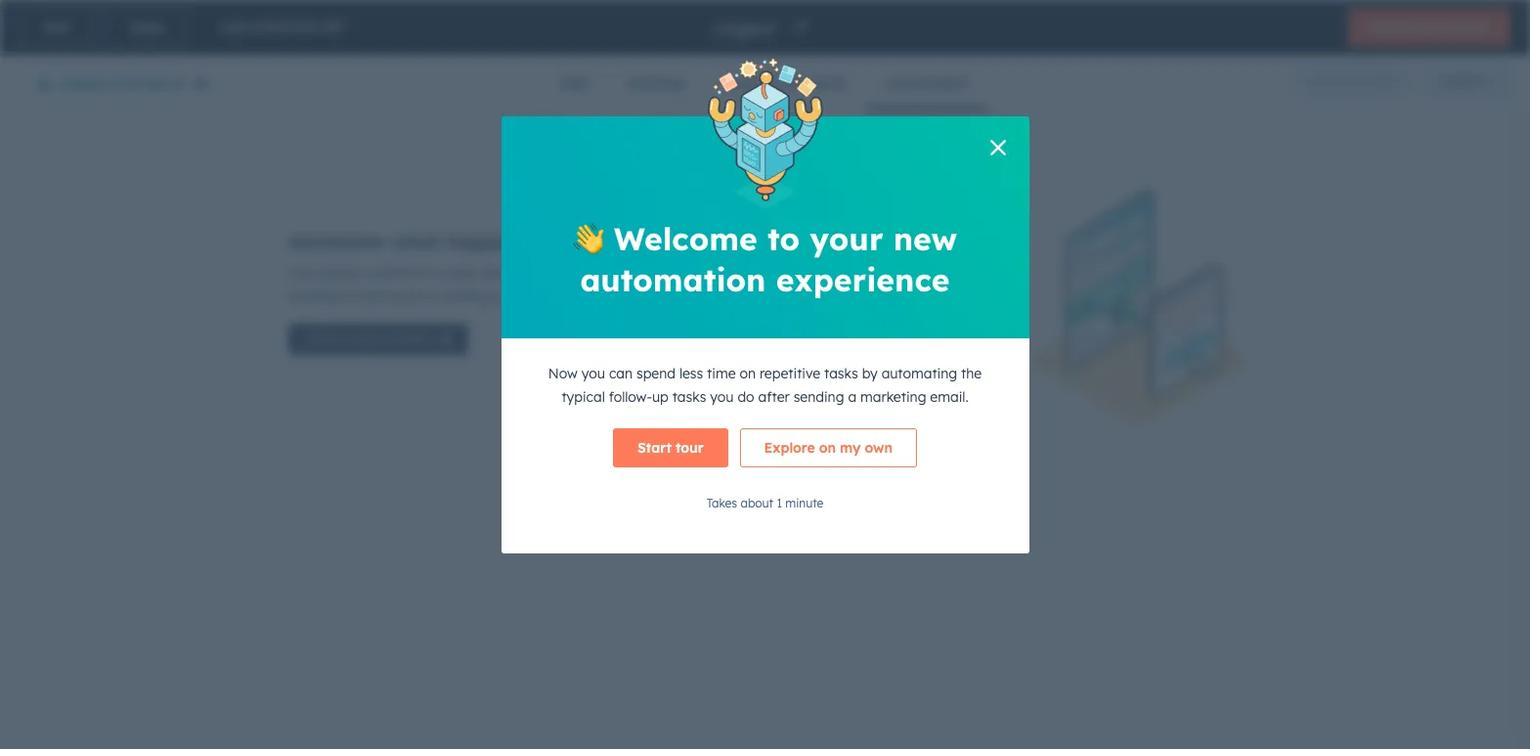 Task type: locate. For each thing, give the bounding box(es) containing it.
more
[[343, 288, 376, 305]]

automation
[[886, 74, 970, 92]]

0 horizontal spatial a
[[569, 288, 578, 305]]

contacts up what's a simple workflow?
[[667, 264, 723, 282]]

after up list.
[[535, 229, 583, 253]]

0 horizontal spatial follow-
[[561, 264, 605, 282]]

1 horizontal spatial create
[[305, 332, 342, 346]]

1 vertical spatial or
[[426, 288, 439, 305]]

send inside send test email button
[[1311, 73, 1339, 88]]

edit
[[561, 74, 589, 92]]

1 vertical spatial tasks
[[673, 388, 706, 405]]

sending down use
[[289, 288, 339, 305]]

1 vertical spatial to
[[431, 264, 444, 282]]

sending
[[289, 288, 339, 305], [794, 388, 844, 405]]

0 horizontal spatial tasks
[[673, 388, 706, 405]]

marketing
[[861, 388, 927, 405]]

1 vertical spatial sending
[[794, 388, 844, 405]]

now you can spend less time on repetitive tasks by automating the typical follow-up tasks you do after sending a marketing email.
[[549, 364, 982, 405]]

or
[[765, 74, 780, 92], [426, 288, 439, 305]]

create down use
[[305, 332, 342, 346]]

engage
[[727, 264, 776, 282]]

2 horizontal spatial to
[[768, 219, 800, 258]]

create simple workflow
[[305, 332, 434, 346]]

1 vertical spatial after
[[632, 264, 663, 282]]

1 vertical spatial email.
[[930, 388, 969, 405]]

about
[[741, 495, 774, 510]]

contacts down "of"
[[492, 288, 548, 305]]

what's
[[607, 288, 653, 305]]

2 horizontal spatial a
[[848, 388, 857, 405]]

your right "of"
[[529, 264, 558, 282]]

on
[[740, 364, 756, 382], [819, 439, 836, 456]]

👋 welcome to your new automation experience
[[573, 219, 958, 299]]

by
[[862, 364, 878, 382]]

1 vertical spatial follow-
[[609, 388, 652, 405]]

email. inside now you can spend less time on repetitive tasks by automating the typical follow-up tasks you do after sending a marketing email.
[[930, 388, 969, 405]]

on left the "my"
[[819, 439, 836, 456]]

0 horizontal spatial send
[[725, 74, 761, 92]]

you up typical
[[582, 364, 605, 382]]

1 vertical spatial create
[[305, 332, 342, 346]]

create simple workflow button
[[289, 324, 468, 355]]

1 horizontal spatial test
[[1343, 73, 1363, 88]]

email.
[[843, 264, 882, 282], [930, 388, 969, 405]]

follow- down 'can'
[[609, 388, 652, 405]]

workflow
[[384, 332, 434, 346]]

to left list.
[[552, 288, 566, 305]]

0 horizontal spatial after
[[535, 229, 583, 253]]

send or schedule link
[[706, 56, 867, 111]]

2 horizontal spatial after
[[758, 388, 790, 405]]

follow- up list.
[[561, 264, 605, 282]]

repetitive
[[760, 364, 821, 382]]

0 horizontal spatial on
[[740, 364, 756, 382]]

automating
[[882, 364, 958, 382]]

1 horizontal spatial on
[[819, 439, 836, 456]]

simple for workflows
[[317, 264, 359, 282]]

0 vertical spatial create
[[61, 76, 107, 93]]

with
[[780, 264, 807, 282]]

after inside now you can spend less time on repetitive tasks by automating the typical follow-up tasks you do after sending a marketing email.
[[758, 388, 790, 405]]

1 vertical spatial simple
[[671, 288, 715, 305]]

review and send
[[1373, 19, 1487, 36]]

sending down repetitive
[[794, 388, 844, 405]]

send for send test email
[[1311, 73, 1339, 88]]

last saved 9:53 am
[[219, 17, 343, 35]]

0 vertical spatial to
[[768, 219, 800, 258]]

send test email
[[1311, 73, 1397, 88]]

test
[[1343, 73, 1363, 88], [142, 76, 167, 93]]

1 horizontal spatial tasks
[[825, 364, 858, 382]]

2 vertical spatial simple
[[345, 332, 381, 346]]

after inside use simple workflows to take care of your follow-ups after contacts engage with your email. for example, sending more emails or adding contacts to a list.
[[632, 264, 663, 282]]

0 vertical spatial or
[[765, 74, 780, 92]]

0 horizontal spatial create
[[61, 76, 107, 93]]

create for create simple workflow
[[305, 332, 342, 346]]

1 horizontal spatial a
[[658, 288, 667, 305]]

0 horizontal spatial sending
[[289, 288, 339, 305]]

spend
[[637, 364, 676, 382]]

workflow?
[[720, 288, 790, 305]]

explore on my own
[[764, 439, 893, 456]]

1 horizontal spatial send
[[1311, 73, 1339, 88]]

start tour
[[638, 439, 704, 456]]

or left 'schedule' at top
[[765, 74, 780, 92]]

1 horizontal spatial sending
[[794, 388, 844, 405]]

email
[[1367, 73, 1397, 88], [640, 229, 694, 253]]

review and send button
[[1348, 8, 1511, 47]]

0 vertical spatial sending
[[289, 288, 339, 305]]

a right what's
[[658, 288, 667, 305]]

2 vertical spatial after
[[758, 388, 790, 405]]

a left list.
[[569, 288, 578, 305]]

0 vertical spatial after
[[535, 229, 583, 253]]

a
[[569, 288, 578, 305], [658, 288, 667, 305], [848, 388, 857, 405]]

email up automation on the top of the page
[[640, 229, 694, 253]]

new
[[894, 219, 958, 258]]

email. inside use simple workflows to take care of your follow-ups after contacts engage with your email. for example, sending more emails or adding contacts to a list.
[[843, 264, 882, 282]]

follow-
[[561, 264, 605, 282], [609, 388, 652, 405]]

0 vertical spatial on
[[740, 364, 756, 382]]

take
[[448, 264, 476, 282]]

or right emails at the left of page
[[426, 288, 439, 305]]

settings link
[[609, 56, 706, 111]]

you down time
[[710, 388, 734, 405]]

my
[[840, 439, 861, 456]]

to up the with
[[768, 219, 800, 258]]

email down review
[[1367, 73, 1397, 88]]

0 vertical spatial simple
[[317, 264, 359, 282]]

automate what happens after your email is sent
[[289, 229, 763, 253]]

experience
[[776, 260, 950, 299]]

0 vertical spatial email.
[[843, 264, 882, 282]]

test right a/b at the left
[[142, 76, 167, 93]]

create inside "button"
[[305, 332, 342, 346]]

1 horizontal spatial you
[[710, 388, 734, 405]]

minute
[[786, 495, 824, 510]]

to left take
[[431, 264, 444, 282]]

send test email button
[[1295, 66, 1414, 97]]

0 horizontal spatial or
[[426, 288, 439, 305]]

of
[[512, 264, 525, 282]]

0 vertical spatial email
[[1367, 73, 1397, 88]]

review
[[1373, 19, 1421, 36]]

create a/b test button
[[20, 72, 209, 97], [36, 76, 167, 93]]

0 horizontal spatial test
[[142, 76, 167, 93]]

1 horizontal spatial email
[[1367, 73, 1397, 88]]

1 vertical spatial contacts
[[492, 288, 548, 305]]

email. left for
[[843, 264, 882, 282]]

to
[[768, 219, 800, 258], [431, 264, 444, 282], [552, 288, 566, 305]]

1 horizontal spatial follow-
[[609, 388, 652, 405]]

what's a simple workflow?
[[607, 288, 790, 305]]

0 horizontal spatial contacts
[[492, 288, 548, 305]]

2 vertical spatial to
[[552, 288, 566, 305]]

simple inside use simple workflows to take care of your follow-ups after contacts engage with your email. for example, sending more emails or adding contacts to a list.
[[317, 264, 359, 282]]

None field
[[711, 14, 782, 41]]

tasks down the less
[[673, 388, 706, 405]]

send
[[1311, 73, 1339, 88], [725, 74, 761, 92]]

after
[[535, 229, 583, 253], [632, 264, 663, 282], [758, 388, 790, 405]]

1 vertical spatial email
[[640, 229, 694, 253]]

1 horizontal spatial email.
[[930, 388, 969, 405]]

save
[[130, 19, 163, 36]]

simple down automate
[[317, 264, 359, 282]]

0 horizontal spatial you
[[582, 364, 605, 382]]

test down review and send button
[[1343, 73, 1363, 88]]

automate
[[289, 229, 385, 253]]

tasks left by
[[825, 364, 858, 382]]

you
[[582, 364, 605, 382], [710, 388, 734, 405]]

a left marketing
[[848, 388, 857, 405]]

after up what's
[[632, 264, 663, 282]]

1 horizontal spatial contacts
[[667, 264, 723, 282]]

explore on my own button
[[740, 428, 917, 467]]

create left a/b at the left
[[61, 76, 107, 93]]

contacts
[[667, 264, 723, 282], [492, 288, 548, 305]]

your up the experience
[[810, 219, 884, 258]]

create for create a/b test
[[61, 76, 107, 93]]

email. down the the
[[930, 388, 969, 405]]

exit
[[44, 19, 70, 36]]

your
[[810, 219, 884, 258], [589, 229, 634, 253], [529, 264, 558, 282], [811, 264, 839, 282]]

simple down is
[[671, 288, 715, 305]]

simple inside "button"
[[345, 332, 381, 346]]

1 vertical spatial on
[[819, 439, 836, 456]]

start tour button
[[613, 428, 728, 467]]

after right do
[[758, 388, 790, 405]]

on up do
[[740, 364, 756, 382]]

simple for workflow
[[345, 332, 381, 346]]

send or schedule
[[725, 74, 847, 92]]

happens
[[445, 229, 529, 253]]

1 horizontal spatial after
[[632, 264, 663, 282]]

0 vertical spatial contacts
[[667, 264, 723, 282]]

simple down the more
[[345, 332, 381, 346]]

sending inside now you can spend less time on repetitive tasks by automating the typical follow-up tasks you do after sending a marketing email.
[[794, 388, 844, 405]]

0 vertical spatial follow-
[[561, 264, 605, 282]]

0 horizontal spatial email.
[[843, 264, 882, 282]]

simple
[[317, 264, 359, 282], [671, 288, 715, 305], [345, 332, 381, 346]]



Task type: describe. For each thing, give the bounding box(es) containing it.
actions button
[[1425, 66, 1511, 97]]

and
[[1425, 19, 1451, 36]]

to inside 👋 welcome to your new automation experience
[[768, 219, 800, 258]]

simple inside button
[[671, 288, 715, 305]]

9:53
[[293, 17, 318, 35]]

0 horizontal spatial email
[[640, 229, 694, 253]]

welcome
[[614, 219, 758, 258]]

automation
[[580, 260, 766, 299]]

sending inside use simple workflows to take care of your follow-ups after contacts engage with your email. for example, sending more emails or adding contacts to a list.
[[289, 288, 339, 305]]

1 horizontal spatial to
[[552, 288, 566, 305]]

send
[[1455, 19, 1487, 36]]

email inside button
[[1367, 73, 1397, 88]]

schedule
[[785, 74, 847, 92]]

a/b
[[111, 76, 138, 93]]

0 vertical spatial tasks
[[825, 364, 858, 382]]

own
[[865, 439, 893, 456]]

a inside now you can spend less time on repetitive tasks by automating the typical follow-up tasks you do after sending a marketing email.
[[848, 388, 857, 405]]

use
[[289, 264, 313, 282]]

typical
[[562, 388, 605, 405]]

what's a simple workflow? button
[[607, 285, 790, 308]]

on inside button
[[819, 439, 836, 456]]

am
[[322, 17, 343, 35]]

automation link
[[867, 56, 989, 111]]

can
[[609, 364, 633, 382]]

create a/b test button down exit
[[36, 76, 167, 93]]

settings
[[628, 74, 686, 92]]

sent
[[722, 229, 763, 253]]

now
[[549, 364, 578, 382]]

follow- inside use simple workflows to take care of your follow-ups after contacts engage with your email. for example, sending more emails or adding contacts to a list.
[[561, 264, 605, 282]]

create a/b test
[[61, 76, 167, 93]]

care
[[480, 264, 508, 282]]

paper and pencil image
[[708, 59, 823, 209]]

explore
[[764, 439, 815, 456]]

👋 welcome to your new automation experience dialog
[[501, 59, 1029, 553]]

0 horizontal spatial to
[[431, 264, 444, 282]]

your inside 👋 welcome to your new automation experience
[[810, 219, 884, 258]]

workflows
[[362, 264, 427, 282]]

👋
[[573, 219, 604, 258]]

less
[[680, 364, 703, 382]]

1 vertical spatial you
[[710, 388, 734, 405]]

0 vertical spatial you
[[582, 364, 605, 382]]

follow- inside now you can spend less time on repetitive tasks by automating the typical follow-up tasks you do after sending a marketing email.
[[609, 388, 652, 405]]

emails
[[380, 288, 422, 305]]

on inside now you can spend less time on repetitive tasks by automating the typical follow-up tasks you do after sending a marketing email.
[[740, 364, 756, 382]]

what
[[391, 229, 439, 253]]

1
[[777, 495, 782, 510]]

or inside use simple workflows to take care of your follow-ups after contacts engage with your email. for example, sending more emails or adding contacts to a list.
[[426, 288, 439, 305]]

create a/b test button down save
[[20, 72, 209, 97]]

is
[[700, 229, 716, 253]]

exit button
[[20, 8, 94, 47]]

1 horizontal spatial or
[[765, 74, 780, 92]]

your right the with
[[811, 264, 839, 282]]

close image
[[990, 140, 1006, 156]]

the
[[961, 364, 982, 382]]

up
[[652, 388, 669, 405]]

adding
[[443, 288, 489, 305]]

takes about 1 minute
[[707, 495, 824, 510]]

tour
[[676, 439, 704, 456]]

takes
[[707, 495, 738, 510]]

do
[[738, 388, 755, 405]]

time
[[707, 364, 736, 382]]

for
[[885, 264, 907, 282]]

send for send or schedule
[[725, 74, 761, 92]]

ups
[[605, 264, 628, 282]]

actions
[[1442, 73, 1483, 88]]

save button
[[106, 8, 188, 47]]

your up ups
[[589, 229, 634, 253]]

list.
[[582, 288, 603, 305]]

start
[[638, 439, 672, 456]]

use simple workflows to take care of your follow-ups after contacts engage with your email. for example, sending more emails or adding contacts to a list.
[[289, 264, 969, 305]]

example,
[[911, 264, 969, 282]]

a inside use simple workflows to take care of your follow-ups after contacts engage with your email. for example, sending more emails or adding contacts to a list.
[[569, 288, 578, 305]]

edit link
[[541, 56, 609, 111]]

a inside button
[[658, 288, 667, 305]]

saved
[[251, 17, 289, 35]]

last
[[219, 17, 247, 35]]



Task type: vqa. For each thing, say whether or not it's contained in the screenshot.
Review and send
yes



